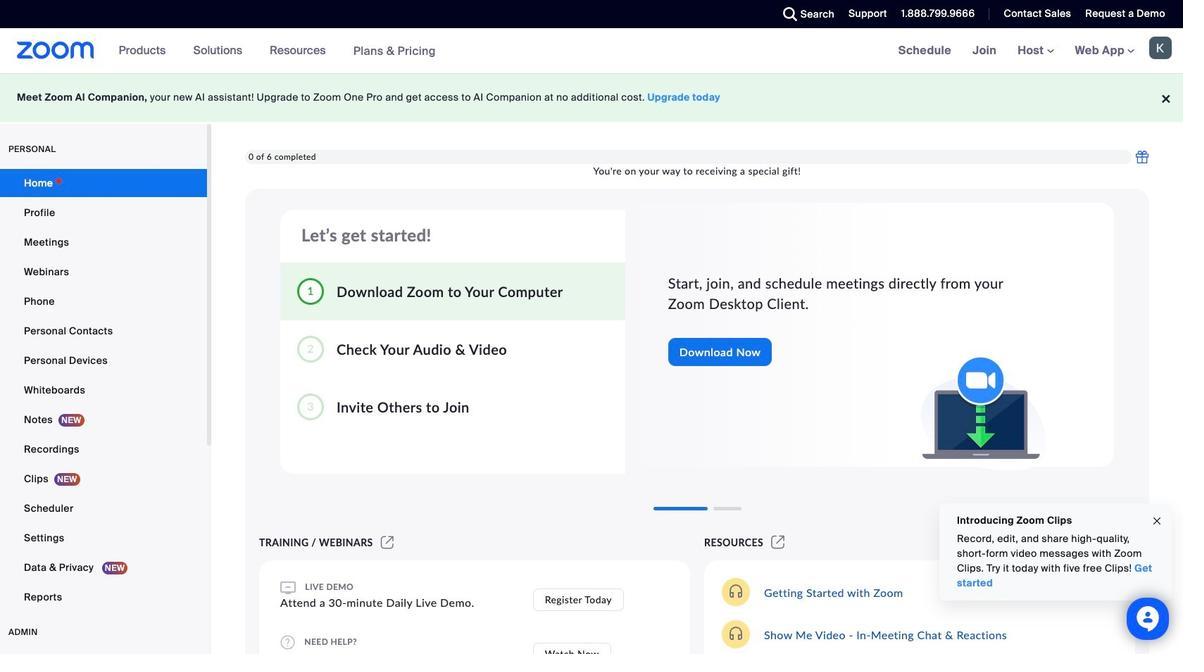 Task type: describe. For each thing, give the bounding box(es) containing it.
zoom logo image
[[17, 42, 94, 59]]

personal menu menu
[[0, 169, 207, 613]]



Task type: locate. For each thing, give the bounding box(es) containing it.
banner
[[0, 28, 1184, 74]]

0 horizontal spatial window new image
[[379, 537, 396, 549]]

footer
[[0, 73, 1184, 122]]

2 window new image from the left
[[770, 537, 787, 549]]

profile picture image
[[1150, 37, 1173, 59]]

product information navigation
[[108, 28, 447, 74]]

close image
[[1152, 513, 1163, 530]]

meetings navigation
[[888, 28, 1184, 74]]

1 window new image from the left
[[379, 537, 396, 549]]

1 horizontal spatial window new image
[[770, 537, 787, 549]]

window new image
[[379, 537, 396, 549], [770, 537, 787, 549]]



Task type: vqa. For each thing, say whether or not it's contained in the screenshot.
Who Can Access: OPTION GROUP
no



